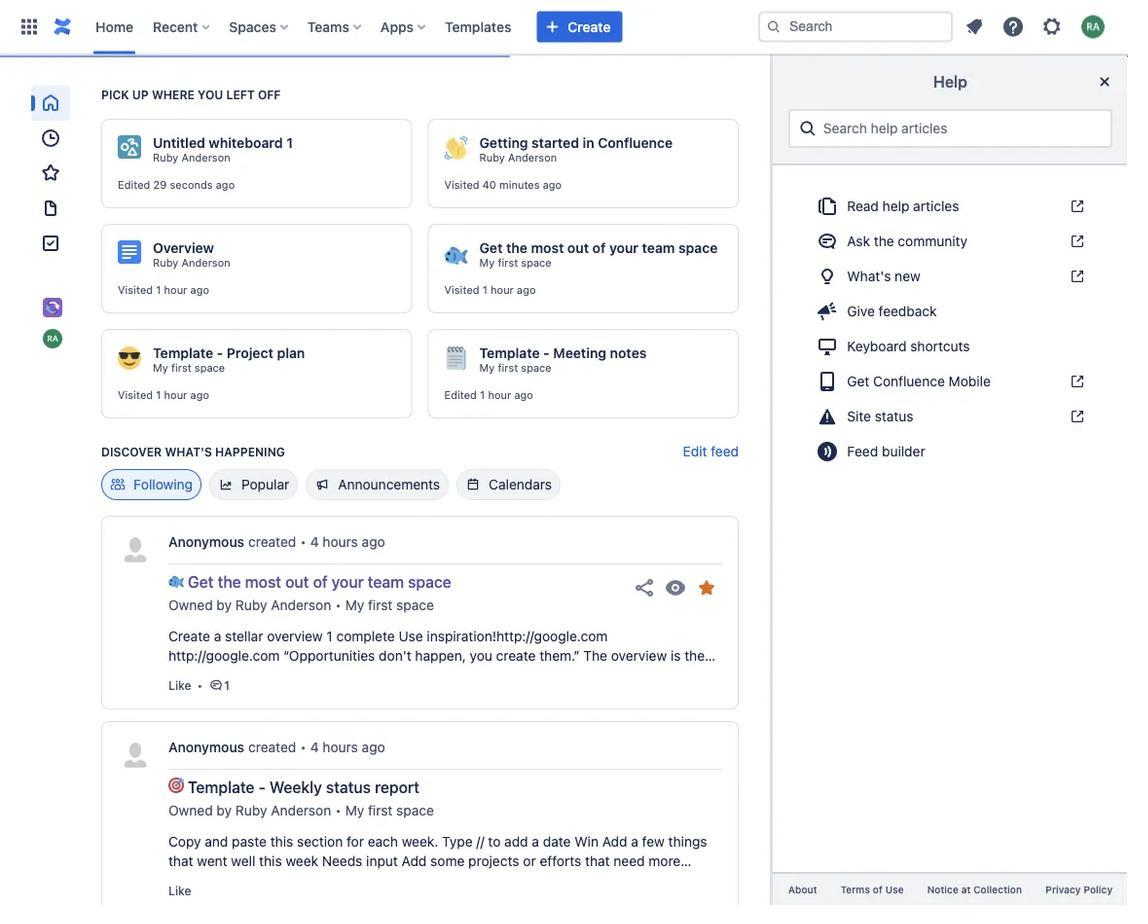 Task type: vqa. For each thing, say whether or not it's contained in the screenshot.


Task type: locate. For each thing, give the bounding box(es) containing it.
the for get the most out of your team space
[[218, 573, 241, 591]]

my first space link down report
[[345, 801, 434, 821]]

anonymous created • 4 hours ago up weekly
[[168, 739, 385, 755]]

owned
[[168, 597, 213, 613], [168, 803, 213, 819]]

hour up my first space in the top of the page
[[491, 284, 514, 296]]

1 vertical spatial owned
[[168, 803, 213, 819]]

0 horizontal spatial edited
[[118, 179, 150, 191]]

1 vertical spatial confluence
[[873, 373, 945, 389]]

2 ruby anderson from the top
[[153, 257, 230, 269]]

0 vertical spatial by
[[217, 597, 232, 613]]

privacy policy link
[[1034, 882, 1124, 898]]

ago down overview
[[190, 284, 209, 296]]

up
[[132, 88, 149, 101]]

2 horizontal spatial the
[[874, 233, 894, 249]]

1 hours from the top
[[323, 534, 358, 550]]

teams
[[307, 18, 349, 35]]

0 horizontal spatial get
[[188, 573, 214, 591]]

confluence down keyboard shortcuts
[[873, 373, 945, 389]]

share image
[[633, 576, 656, 600]]

the
[[874, 233, 894, 249], [506, 240, 528, 256], [218, 573, 241, 591]]

ago right the seconds
[[216, 179, 235, 191]]

5 shortcut icon image from the top
[[1066, 409, 1085, 424]]

out for get the most out of your team space my first space
[[567, 240, 589, 256]]

unstar image
[[695, 576, 718, 600]]

1 shortcut icon image from the top
[[1066, 199, 1085, 214]]

space
[[679, 240, 718, 256], [521, 257, 552, 269], [195, 362, 225, 374], [521, 362, 552, 374], [408, 573, 451, 591], [396, 597, 434, 613], [396, 803, 434, 819]]

shortcut icon image for mobile
[[1066, 374, 1085, 389]]

comments image
[[209, 678, 224, 693]]

4 up template - weekly status report link
[[310, 739, 319, 755]]

2 4 from the top
[[310, 739, 319, 755]]

1 vertical spatial hours
[[323, 739, 358, 755]]

project
[[227, 345, 273, 361]]

:wave: image
[[444, 136, 468, 160], [444, 136, 468, 160]]

• down template - weekly status report link
[[335, 803, 341, 819]]

ago right minutes
[[543, 179, 562, 191]]

1 horizontal spatial most
[[531, 240, 564, 256]]

2 anonymous created • 4 hours ago from the top
[[168, 739, 385, 755]]

overview
[[153, 240, 214, 256]]

ruby down getting
[[479, 151, 505, 164]]

get inside the 'get the most out of your team space' link
[[188, 573, 214, 591]]

1 vertical spatial 4
[[310, 739, 319, 755]]

close image
[[1093, 70, 1117, 93]]

your profile and preferences image
[[1081, 15, 1105, 38]]

the for ask the community
[[874, 233, 894, 249]]

first down visited 40 minutes ago
[[498, 257, 518, 269]]

0 vertical spatial owned by ruby anderson • my first space
[[168, 597, 434, 613]]

pick
[[101, 88, 129, 101]]

0 vertical spatial created
[[248, 534, 296, 550]]

template for template - weekly status report
[[188, 778, 255, 797]]

2 owned by ruby anderson • my first space from the top
[[168, 803, 434, 819]]

create
[[568, 18, 611, 35]]

ruby down overview
[[153, 257, 179, 269]]

my first space link
[[479, 256, 552, 270], [153, 361, 225, 375], [479, 361, 552, 375], [345, 596, 434, 615], [345, 801, 434, 821]]

• down the 'get the most out of your team space' link at the left bottom of page
[[335, 597, 341, 613]]

template for template - meeting notes
[[479, 345, 540, 361]]

1 vertical spatial like button
[[168, 883, 191, 898]]

of inside get the most out of your team space my first space
[[593, 240, 606, 256]]

anonymous
[[168, 534, 244, 550], [168, 739, 244, 755]]

most for get the most out of your team space
[[245, 573, 281, 591]]

1 vertical spatial most
[[245, 573, 281, 591]]

like button
[[168, 678, 191, 693], [168, 883, 191, 898]]

0 horizontal spatial :fish: image
[[168, 572, 184, 588]]

1 4 from the top
[[310, 534, 319, 550]]

1 horizontal spatial edited
[[444, 389, 477, 402]]

whiteboard
[[209, 135, 283, 151]]

ruby anderson down overview
[[153, 257, 230, 269]]

Search help articles field
[[818, 111, 1103, 146]]

team for get the most out of your team space
[[368, 573, 404, 591]]

announcements button
[[306, 469, 449, 500]]

anonymous created • 4 hours ago down 'popular'
[[168, 534, 385, 550]]

status left report
[[326, 778, 371, 797]]

shortcut icon image inside site status link
[[1066, 409, 1085, 424]]

visited down :sunglasses: icon
[[118, 389, 153, 402]]

visited 1 hour ago for get the most out of your team space
[[444, 284, 536, 296]]

comment icon image
[[816, 230, 839, 253]]

collection
[[974, 884, 1022, 895]]

my right :sunglasses: icon
[[153, 362, 168, 374]]

builder
[[882, 443, 925, 459]]

most inside get the most out of your team space my first space
[[531, 240, 564, 256]]

my inside get the most out of your team space my first space
[[479, 257, 495, 269]]

ago
[[216, 179, 235, 191], [543, 179, 562, 191], [190, 284, 209, 296], [517, 284, 536, 296], [190, 389, 209, 402], [514, 389, 533, 402], [362, 534, 385, 550], [362, 739, 385, 755]]

1 vertical spatial owned by ruby anderson • my first space
[[168, 803, 434, 819]]

by for template
[[217, 803, 232, 819]]

get inside get confluence mobile link
[[847, 373, 869, 389]]

hour for 'my first space' link on the right of :sunglasses: icon
[[164, 389, 187, 402]]

give
[[847, 303, 875, 319]]

1 vertical spatial status
[[326, 778, 371, 797]]

your inside get the most out of your team space my first space
[[609, 240, 639, 256]]

1 like from the top
[[168, 678, 191, 692]]

help icon image
[[1002, 15, 1025, 38]]

shortcut icon image inside read help articles link
[[1066, 199, 1085, 214]]

new
[[895, 268, 920, 284]]

site status link
[[804, 401, 1097, 432]]

template - project plan my first space
[[153, 345, 305, 374]]

2 vertical spatial get
[[188, 573, 214, 591]]

created for anonymous image
[[248, 534, 296, 550]]

-
[[217, 345, 223, 361], [543, 345, 550, 361], [259, 778, 266, 797]]

owned by ruby anderson • my first space
[[168, 597, 434, 613], [168, 803, 434, 819]]

0 vertical spatial hours
[[323, 534, 358, 550]]

by
[[217, 597, 232, 613], [217, 803, 232, 819]]

screen icon image
[[816, 335, 839, 358]]

get confluence mobile
[[847, 373, 991, 389]]

visited 1 hour ago down :sunglasses: icon
[[118, 389, 209, 402]]

the for get the most out of your team space my first space
[[506, 240, 528, 256]]

:fish: image down following
[[168, 572, 184, 588]]

created down 'popular'
[[248, 534, 296, 550]]

0 vertical spatial like
[[168, 678, 191, 692]]

owned by ruby anderson • my first space down get the most out of your team space
[[168, 597, 434, 613]]

report
[[375, 778, 420, 797]]

of
[[593, 240, 606, 256], [313, 573, 328, 591], [873, 884, 883, 895]]

1 up my first space in the top of the page
[[483, 284, 488, 296]]

notes
[[610, 345, 647, 361]]

anderson down untitled whiteboard 1
[[182, 151, 230, 164]]

discover what's happening
[[101, 445, 285, 458]]

1 anonymous from the top
[[168, 534, 244, 550]]

2 anonymous from the top
[[168, 739, 244, 755]]

confluence inside getting started in confluence ruby anderson
[[598, 135, 673, 151]]

by down template - weekly status report
[[217, 803, 232, 819]]

1 vertical spatial of
[[313, 573, 328, 591]]

0 horizontal spatial -
[[217, 345, 223, 361]]

0 vertical spatial anonymous created • 4 hours ago
[[168, 534, 385, 550]]

0 vertical spatial get
[[479, 240, 503, 256]]

my down 40
[[479, 257, 495, 269]]

0 horizontal spatial status
[[326, 778, 371, 797]]

1 vertical spatial :fish: image
[[168, 572, 184, 588]]

like for like
[[168, 884, 191, 898]]

1 vertical spatial like
[[168, 884, 191, 898]]

out inside get the most out of your team space my first space
[[567, 240, 589, 256]]

:fish: image down visited 40 minutes ago
[[444, 241, 468, 265]]

0 horizontal spatial of
[[313, 573, 328, 591]]

0 vertical spatial of
[[593, 240, 606, 256]]

owned down :dart: icon
[[168, 803, 213, 819]]

0 vertical spatial team
[[642, 240, 675, 256]]

0 vertical spatial most
[[531, 240, 564, 256]]

0 vertical spatial out
[[567, 240, 589, 256]]

of for get the most out of your team space
[[313, 573, 328, 591]]

ruby anderson, starred image
[[43, 329, 62, 348]]

confluence image
[[51, 15, 74, 38]]

first right :sunglasses: icon
[[171, 362, 191, 374]]

ago for ruby anderson link corresponding to seconds
[[216, 179, 235, 191]]

4 hours ago button
[[310, 532, 385, 552], [310, 738, 385, 757]]

shortcut icon image
[[1066, 199, 1085, 214], [1066, 234, 1085, 249], [1066, 269, 1085, 284], [1066, 374, 1085, 389], [1066, 409, 1085, 424]]

0 vertical spatial your
[[609, 240, 639, 256]]

visited left 40
[[444, 179, 479, 191]]

4 shortcut icon image from the top
[[1066, 374, 1085, 389]]

edited for template - meeting notes
[[444, 389, 477, 402]]

team inside get the most out of your team space my first space
[[642, 240, 675, 256]]

hour down overview
[[164, 284, 187, 296]]

1
[[286, 135, 293, 151], [156, 284, 161, 296], [483, 284, 488, 296], [156, 389, 161, 402], [480, 389, 485, 402], [224, 678, 230, 692]]

0 vertical spatial 4 hours ago button
[[310, 532, 385, 552]]

hour up what's
[[164, 389, 187, 402]]

1 horizontal spatial team
[[642, 240, 675, 256]]

0 horizontal spatial the
[[218, 573, 241, 591]]

getting started in confluence ruby anderson
[[479, 135, 673, 164]]

anderson down get the most out of your team space
[[271, 597, 331, 613]]

1 vertical spatial anonymous
[[168, 739, 244, 755]]

visited 1 hour ago
[[118, 284, 209, 296], [444, 284, 536, 296], [118, 389, 209, 402]]

get inside get the most out of your team space my first space
[[479, 240, 503, 256]]

ruby
[[153, 151, 179, 164], [479, 151, 505, 164], [153, 257, 179, 269], [235, 597, 267, 613], [235, 803, 267, 819]]

signal icon image
[[816, 440, 839, 463]]

:notepad_spiral: image
[[444, 347, 468, 370], [444, 347, 468, 370]]

1 horizontal spatial -
[[259, 778, 266, 797]]

1 right whiteboard
[[286, 135, 293, 151]]

1 horizontal spatial :fish: image
[[444, 241, 468, 265]]

2 shortcut icon image from the top
[[1066, 234, 1085, 249]]

keyboard shortcuts button
[[804, 331, 1097, 362]]

template
[[153, 345, 213, 361], [479, 345, 540, 361], [188, 778, 255, 797]]

1 horizontal spatial :fish: image
[[444, 241, 468, 265]]

0 vertical spatial 4
[[310, 534, 319, 550]]

1 ruby anderson from the top
[[153, 151, 230, 164]]

1 anonymous created • 4 hours ago from the top
[[168, 534, 385, 550]]

visited for template - project plan
[[118, 389, 153, 402]]

what's new
[[847, 268, 920, 284]]

2 4 hours ago button from the top
[[310, 738, 385, 757]]

template up my first space in the top of the page
[[479, 345, 540, 361]]

hours up the 'get the most out of your team space' link at the left bottom of page
[[323, 534, 358, 550]]

like
[[168, 678, 191, 692], [168, 884, 191, 898]]

shortcut icon image for community
[[1066, 234, 1085, 249]]

ruby anderson link down the seconds
[[153, 256, 230, 270]]

hour down my first space in the top of the page
[[488, 389, 511, 402]]

ruby anderson for overview
[[153, 257, 230, 269]]

shortcuts
[[910, 338, 970, 354]]

1 by from the top
[[217, 597, 232, 613]]

2 horizontal spatial -
[[543, 345, 550, 361]]

ruby anderson
[[153, 151, 230, 164], [153, 257, 230, 269]]

anonymous right anonymous image
[[168, 534, 244, 550]]

feed
[[847, 443, 878, 459]]

visited 1 hour ago up my first space in the top of the page
[[444, 284, 536, 296]]

1 vertical spatial out
[[285, 573, 309, 591]]

community
[[898, 233, 967, 249]]

2 horizontal spatial get
[[847, 373, 869, 389]]

ruby down untitled
[[153, 151, 179, 164]]

- inside template - project plan my first space
[[217, 345, 223, 361]]

template right :dart: icon
[[188, 778, 255, 797]]

visited up my first space in the top of the page
[[444, 284, 479, 296]]

template right :sunglasses: icon
[[153, 345, 213, 361]]

1 vertical spatial team
[[368, 573, 404, 591]]

1 vertical spatial get
[[847, 373, 869, 389]]

created up weekly
[[248, 739, 296, 755]]

ago down my first space in the top of the page
[[514, 389, 533, 402]]

1 down overview
[[156, 284, 161, 296]]

• up template - weekly status report
[[300, 739, 306, 755]]

shortcut icon image inside get confluence mobile link
[[1066, 374, 1085, 389]]

ruby inside getting started in confluence ruby anderson
[[479, 151, 505, 164]]

- left project
[[217, 345, 223, 361]]

0 horizontal spatial most
[[245, 573, 281, 591]]

0 vertical spatial ruby anderson
[[153, 151, 230, 164]]

most for get the most out of your team space my first space
[[531, 240, 564, 256]]

4 hours ago button up template - weekly status report link
[[310, 738, 385, 757]]

policy
[[1084, 884, 1113, 895]]

1 up discover
[[156, 389, 161, 402]]

2 by from the top
[[217, 803, 232, 819]]

1 vertical spatial 4 hours ago button
[[310, 738, 385, 757]]

ruby anderson down untitled
[[153, 151, 230, 164]]

:fish: image down following
[[168, 572, 184, 588]]

2 created from the top
[[248, 739, 296, 755]]

2 hours from the top
[[323, 739, 358, 755]]

your for get the most out of your team space my first space
[[609, 240, 639, 256]]

1 horizontal spatial status
[[875, 408, 913, 424]]

29
[[153, 179, 167, 191]]

group
[[31, 86, 70, 261]]

first inside 'my first space' link
[[498, 362, 518, 374]]

most
[[531, 240, 564, 256], [245, 573, 281, 591]]

ruby anderson link for hour
[[153, 256, 230, 270]]

ruby anderson link up the seconds
[[153, 151, 230, 165]]

like •
[[168, 678, 203, 692]]

my first space link right :sunglasses: icon
[[153, 361, 225, 375]]

confluence right 'in'
[[598, 135, 673, 151]]

0 horizontal spatial team
[[368, 573, 404, 591]]

hours up template - weekly status report link
[[323, 739, 358, 755]]

spaces
[[229, 18, 276, 35]]

untitled
[[153, 135, 205, 151]]

2 owned from the top
[[168, 803, 213, 819]]

0 horizontal spatial confluence
[[598, 135, 673, 151]]

ago up the template - meeting notes on the top of page
[[517, 284, 536, 296]]

1 horizontal spatial get
[[479, 240, 503, 256]]

ruby down template - weekly status report
[[235, 803, 267, 819]]

1 created from the top
[[248, 534, 296, 550]]

untitled whiteboard 1
[[153, 135, 293, 151]]

teams button
[[302, 11, 369, 42]]

2 vertical spatial of
[[873, 884, 883, 895]]

confluence
[[598, 135, 673, 151], [873, 373, 945, 389]]

mobile
[[949, 373, 991, 389]]

1 vertical spatial your
[[332, 573, 364, 591]]

get for get the most out of your team space my first space
[[479, 240, 503, 256]]

1 horizontal spatial confluence
[[873, 373, 945, 389]]

template inside template - project plan my first space
[[153, 345, 213, 361]]

1 horizontal spatial of
[[593, 240, 606, 256]]

first up edited 1 hour ago at top
[[498, 362, 518, 374]]

ago down template - project plan my first space
[[190, 389, 209, 402]]

ruby anderson link up minutes
[[479, 151, 557, 165]]

banner containing home
[[0, 0, 1128, 55]]

4 hours ago button up the 'get the most out of your team space' link at the left bottom of page
[[310, 532, 385, 552]]

4 up get the most out of your team space
[[310, 534, 319, 550]]

you
[[198, 88, 223, 101]]

ago for 'my first space' link on the right of :sunglasses: icon
[[190, 389, 209, 402]]

first inside template - project plan my first space
[[171, 362, 191, 374]]

4
[[310, 534, 319, 550], [310, 739, 319, 755]]

1 horizontal spatial the
[[506, 240, 528, 256]]

1 vertical spatial created
[[248, 739, 296, 755]]

:fish: image
[[444, 241, 468, 265], [168, 572, 184, 588]]

what's new link
[[804, 261, 1097, 292]]

:fish: image
[[444, 241, 468, 265], [168, 572, 184, 588]]

notice
[[927, 884, 959, 895]]

anonymous up :dart: image
[[168, 739, 244, 755]]

anonymous for anonymous icon
[[168, 739, 244, 755]]

edit
[[683, 443, 707, 459]]

0 horizontal spatial out
[[285, 573, 309, 591]]

0 horizontal spatial your
[[332, 573, 364, 591]]

1 horizontal spatial out
[[567, 240, 589, 256]]

2 like from the top
[[168, 884, 191, 898]]

feed builder button
[[804, 436, 1097, 467]]

1 horizontal spatial your
[[609, 240, 639, 256]]

anderson down started
[[508, 151, 557, 164]]

global element
[[12, 0, 754, 54]]

following button
[[101, 469, 202, 500]]

apps button
[[375, 11, 433, 42]]

- left 'meeting' on the top of page
[[543, 345, 550, 361]]

the inside get the most out of your team space my first space
[[506, 240, 528, 256]]

• up get the most out of your team space
[[300, 534, 306, 550]]

1 vertical spatial by
[[217, 803, 232, 819]]

ago for 'my first space' link below minutes
[[517, 284, 536, 296]]

1 4 hours ago button from the top
[[310, 532, 385, 552]]

recent button
[[147, 11, 217, 42]]

:sunglasses: image
[[118, 347, 141, 370]]

my up edited 1 hour ago at top
[[479, 362, 495, 374]]

by up comments icon
[[217, 597, 232, 613]]

owned by ruby anderson • my first space for status
[[168, 803, 434, 819]]

- left weekly
[[259, 778, 266, 797]]

get the most out of your team space
[[188, 573, 451, 591]]

created for anonymous icon
[[248, 739, 296, 755]]

1 vertical spatial edited
[[444, 389, 477, 402]]

ago for 'my first space' link above edited 1 hour ago at top
[[514, 389, 533, 402]]

banner
[[0, 0, 1128, 55]]

warning icon image
[[816, 405, 839, 428]]

0 vertical spatial like button
[[168, 678, 191, 693]]

1 vertical spatial ruby anderson
[[153, 257, 230, 269]]

0 vertical spatial edited
[[118, 179, 150, 191]]

settings icon image
[[1041, 15, 1064, 38]]

calendars
[[489, 476, 552, 493]]

• left comments icon
[[197, 678, 203, 692]]

•
[[300, 534, 306, 550], [335, 597, 341, 613], [197, 678, 203, 692], [300, 739, 306, 755], [335, 803, 341, 819]]

status right site
[[875, 408, 913, 424]]

unwatch image
[[664, 576, 687, 600]]

:dart: image
[[168, 778, 184, 793]]

0 vertical spatial confluence
[[598, 135, 673, 151]]

:fish: image down visited 40 minutes ago
[[444, 241, 468, 265]]

0 vertical spatial :fish: image
[[444, 241, 468, 265]]

space inside template - project plan my first space
[[195, 362, 225, 374]]

edited 29 seconds ago
[[118, 179, 235, 191]]

owned up the like •
[[168, 597, 213, 613]]

help
[[882, 198, 909, 214]]

following
[[133, 476, 193, 493]]

ago for ruby anderson link related to hour
[[190, 284, 209, 296]]

0 horizontal spatial :fish: image
[[168, 572, 184, 588]]

0 vertical spatial anonymous
[[168, 534, 244, 550]]

hour for 'my first space' link below minutes
[[491, 284, 514, 296]]

shortcut icon image inside the ask the community link
[[1066, 234, 1085, 249]]

visited 40 minutes ago
[[444, 179, 562, 191]]

visited
[[444, 179, 479, 191], [118, 284, 153, 296], [444, 284, 479, 296], [118, 389, 153, 402]]

1 owned from the top
[[168, 597, 213, 613]]

1 owned by ruby anderson • my first space from the top
[[168, 597, 434, 613]]

3 shortcut icon image from the top
[[1066, 269, 1085, 284]]

owned by ruby anderson • my first space down template - weekly status report
[[168, 803, 434, 819]]

1 vertical spatial anonymous created • 4 hours ago
[[168, 739, 385, 755]]

0 vertical spatial owned
[[168, 597, 213, 613]]



Task type: describe. For each thing, give the bounding box(es) containing it.
hour for 'my first space' link above edited 1 hour ago at top
[[488, 389, 511, 402]]

Search field
[[758, 11, 953, 42]]

terms of use link
[[829, 882, 916, 898]]

discover
[[101, 445, 162, 458]]

what's
[[847, 268, 891, 284]]

edit feed button
[[683, 442, 739, 461]]

apps
[[381, 18, 414, 35]]

privacy
[[1046, 884, 1081, 895]]

announcements
[[338, 476, 440, 493]]

notice at collection link
[[916, 882, 1034, 898]]

ruby anderson link down weekly
[[235, 801, 331, 821]]

read help articles
[[847, 198, 959, 214]]

edited 1 hour ago
[[444, 389, 533, 402]]

privacy policy
[[1046, 884, 1113, 895]]

my first space link up edited 1 hour ago at top
[[479, 361, 552, 375]]

search image
[[766, 19, 782, 35]]

:sunglasses: image
[[118, 347, 141, 370]]

visited for get the most out of your team space
[[444, 284, 479, 296]]

articles
[[913, 198, 959, 214]]

my down template - weekly status report link
[[345, 803, 364, 819]]

1 like button from the top
[[168, 678, 191, 693]]

left
[[226, 88, 255, 101]]

get the most out of your team space link
[[188, 572, 455, 592]]

my first space link down the 'get the most out of your team space' link at the left bottom of page
[[345, 596, 434, 615]]

my first space
[[479, 362, 552, 374]]

lightbulb icon image
[[816, 265, 839, 288]]

where
[[152, 88, 195, 101]]

feedback icon image
[[816, 300, 839, 323]]

first down the 'get the most out of your team space' link at the left bottom of page
[[368, 597, 393, 613]]

calendars button
[[457, 469, 561, 500]]

meeting
[[553, 345, 607, 361]]

recent
[[153, 18, 198, 35]]

help
[[933, 73, 968, 91]]

started
[[532, 135, 579, 151]]

ask the community link
[[804, 226, 1097, 257]]

anonymous image
[[120, 534, 151, 566]]

owned by ruby anderson • my first space for out
[[168, 597, 434, 613]]

give feedback button
[[804, 296, 1097, 327]]

get the most out of your team space my first space
[[479, 240, 718, 269]]

minutes
[[499, 179, 540, 191]]

of for get the most out of your team space my first space
[[593, 240, 606, 256]]

2 horizontal spatial of
[[873, 884, 883, 895]]

team for get the most out of your team space my first space
[[642, 240, 675, 256]]

1 down my first space in the top of the page
[[480, 389, 485, 402]]

ago up report
[[362, 739, 385, 755]]

pick up where you left off
[[101, 88, 281, 101]]

notice at collection
[[927, 884, 1022, 895]]

documents icon image
[[816, 195, 839, 218]]

your for get the most out of your team space
[[332, 573, 364, 591]]

shortcut icon image inside what's new link
[[1066, 269, 1085, 284]]

confluence image
[[51, 15, 74, 38]]

create button
[[537, 11, 623, 42]]

site
[[847, 408, 871, 424]]

template for template - project plan my first space
[[153, 345, 213, 361]]

read
[[847, 198, 879, 214]]

owned for template
[[168, 803, 213, 819]]

getting
[[479, 135, 528, 151]]

site status
[[847, 408, 913, 424]]

read help articles link
[[804, 191, 1097, 222]]

feedback
[[878, 303, 937, 319]]

visited for getting started in confluence
[[444, 179, 479, 191]]

:dart: image
[[168, 778, 184, 793]]

like for like •
[[168, 678, 191, 692]]

owned for get
[[168, 597, 213, 613]]

my first space link down minutes
[[479, 256, 552, 270]]

first inside get the most out of your team space my first space
[[498, 257, 518, 269]]

spaces button
[[223, 11, 296, 42]]

hour for ruby anderson link related to hour
[[164, 284, 187, 296]]

get for get confluence mobile
[[847, 373, 869, 389]]

terms of use
[[841, 884, 904, 895]]

about button
[[777, 882, 829, 898]]

anderson down overview
[[182, 257, 230, 269]]

- for meeting
[[543, 345, 550, 361]]

keyboard shortcuts
[[847, 338, 970, 354]]

4 hours ago button for anonymous image
[[310, 532, 385, 552]]

4 hours ago button for anonymous icon
[[310, 738, 385, 757]]

anonymous image
[[120, 740, 151, 771]]

shortcut icon image for articles
[[1066, 199, 1085, 214]]

get confluence mobile link
[[804, 366, 1097, 397]]

0 vertical spatial status
[[875, 408, 913, 424]]

template - weekly status report link
[[188, 778, 424, 797]]

keyboard
[[847, 338, 907, 354]]

visited 1 hour ago for template - project plan
[[118, 389, 209, 402]]

ruby anderson link for seconds
[[153, 151, 230, 165]]

at
[[961, 884, 971, 895]]

2 like button from the top
[[168, 883, 191, 898]]

mobile icon image
[[816, 370, 839, 393]]

visited down overview
[[118, 284, 153, 296]]

popular button
[[209, 469, 298, 500]]

anderson down template - weekly status report
[[271, 803, 331, 819]]

my first space, starred image
[[43, 298, 62, 317]]

0 vertical spatial :fish: image
[[444, 241, 468, 265]]

terms
[[841, 884, 870, 895]]

anderson inside getting started in confluence ruby anderson
[[508, 151, 557, 164]]

in
[[583, 135, 594, 151]]

ago down announcements button
[[362, 534, 385, 550]]

1 right the like •
[[224, 678, 230, 692]]

- for weekly
[[259, 778, 266, 797]]

- for project
[[217, 345, 223, 361]]

edited for untitled whiteboard 1
[[118, 179, 150, 191]]

templates link
[[439, 11, 517, 42]]

ruby anderson for untitled whiteboard 1
[[153, 151, 230, 164]]

notification icon image
[[963, 15, 986, 38]]

ruby anderson link for minutes
[[479, 151, 557, 165]]

appswitcher icon image
[[18, 15, 41, 38]]

home link
[[90, 11, 139, 42]]

popular
[[241, 476, 289, 493]]

anonymous for anonymous image
[[168, 534, 244, 550]]

40
[[483, 179, 496, 191]]

what's
[[165, 445, 212, 458]]

my down the 'get the most out of your team space' link at the left bottom of page
[[345, 597, 364, 613]]

1 vertical spatial :fish: image
[[168, 572, 184, 588]]

4 for anonymous image
[[310, 534, 319, 550]]

happening
[[215, 445, 285, 458]]

by for get
[[217, 597, 232, 613]]

hours for 4 hours ago button associated with anonymous image
[[323, 534, 358, 550]]

ask the community
[[847, 233, 967, 249]]

template - weekly status report
[[188, 778, 420, 797]]

hours for anonymous icon 4 hours ago button
[[323, 739, 358, 755]]

about
[[789, 884, 817, 895]]

ruby anderson link down get the most out of your team space
[[235, 596, 331, 615]]

4 for anonymous icon
[[310, 739, 319, 755]]

my inside template - project plan my first space
[[153, 362, 168, 374]]

anonymous created • 4 hours ago for anonymous image
[[168, 534, 385, 550]]

template - meeting notes
[[479, 345, 647, 361]]

ago for ruby anderson link for minutes
[[543, 179, 562, 191]]

ask
[[847, 233, 870, 249]]

visited 1 hour ago down overview
[[118, 284, 209, 296]]

anonymous created • 4 hours ago for anonymous icon
[[168, 739, 385, 755]]

ruby down get the most out of your team space
[[235, 597, 267, 613]]

first down report
[[368, 803, 393, 819]]

templates
[[445, 18, 511, 35]]

out for get the most out of your team space
[[285, 573, 309, 591]]

get for get the most out of your team space
[[188, 573, 214, 591]]

use
[[886, 884, 904, 895]]

feed
[[711, 443, 739, 459]]

weekly
[[270, 778, 322, 797]]

edit feed
[[683, 443, 739, 459]]



